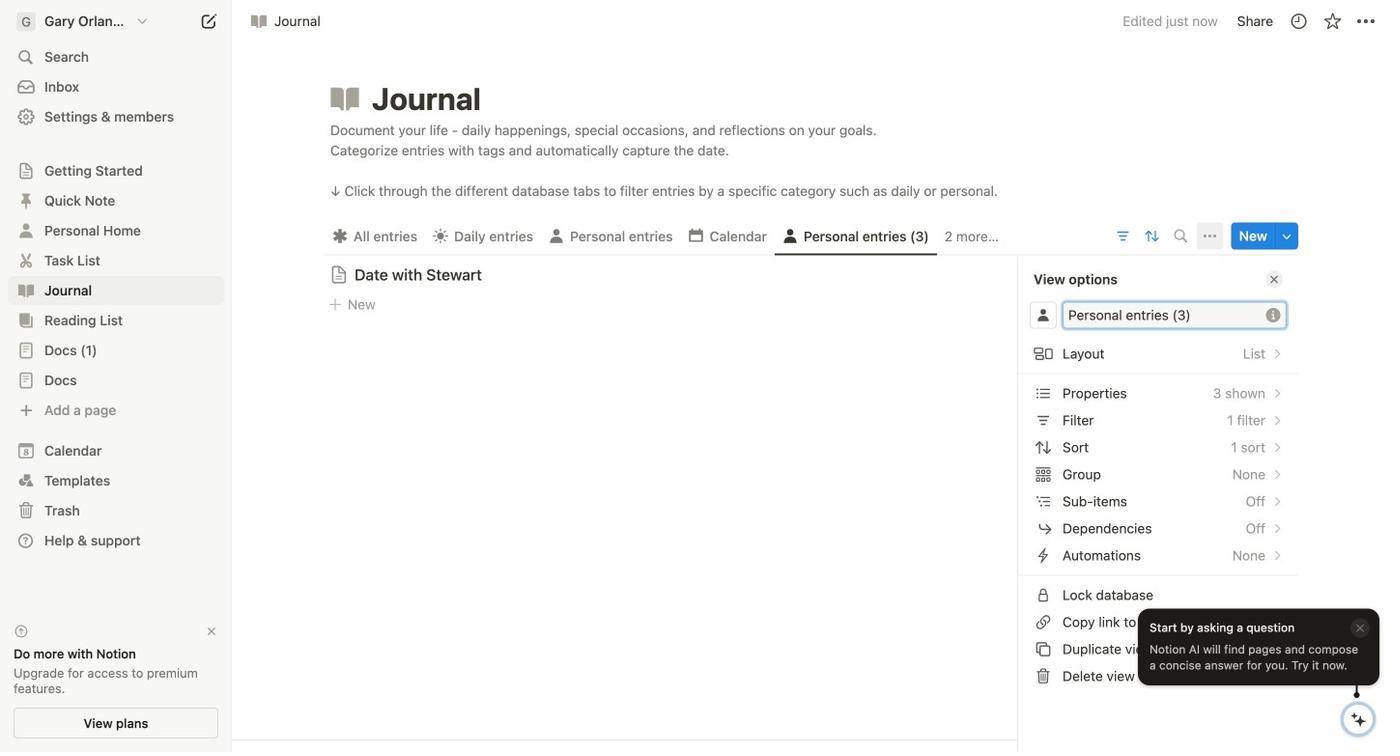 Task type: vqa. For each thing, say whether or not it's contained in the screenshot.
G image
yes



Task type: locate. For each thing, give the bounding box(es) containing it.
2 tab from the left
[[425, 223, 541, 250]]

new page image
[[197, 10, 220, 33]]

1 open image from the top
[[20, 195, 32, 207]]

sort image
[[1142, 226, 1163, 246]]

updates image
[[1290, 12, 1309, 31]]

search image
[[1175, 229, 1188, 243]]

7 open image from the top
[[20, 375, 32, 387]]

g image
[[16, 12, 36, 31]]

4 tab from the left
[[681, 223, 775, 250]]

4 open image from the top
[[20, 285, 32, 297]]

1 tab from the left
[[325, 223, 425, 250]]

3 open image from the top
[[20, 255, 32, 267]]

5 open image from the top
[[20, 315, 32, 327]]

open image
[[20, 195, 32, 207], [20, 225, 32, 237], [20, 255, 32, 267], [20, 285, 32, 297], [20, 315, 32, 327], [20, 345, 32, 357], [20, 375, 32, 387]]

open image
[[20, 165, 32, 177]]

tab list
[[325, 217, 1110, 255]]

tab
[[325, 223, 425, 250], [425, 223, 541, 250], [541, 223, 681, 250], [681, 223, 775, 250], [775, 223, 937, 250]]



Task type: describe. For each thing, give the bounding box(es) containing it.
5 tab from the left
[[775, 223, 937, 250]]

close tooltip image
[[1355, 622, 1366, 635]]

favorite image
[[1323, 12, 1343, 31]]

3 tab from the left
[[541, 223, 681, 250]]

2 open image from the top
[[20, 225, 32, 237]]

filter image
[[1116, 228, 1131, 244]]

6 open image from the top
[[20, 345, 32, 357]]

View name text field
[[1069, 306, 1258, 325]]

dismiss image
[[205, 625, 218, 639]]

change page icon image
[[328, 81, 362, 116]]



